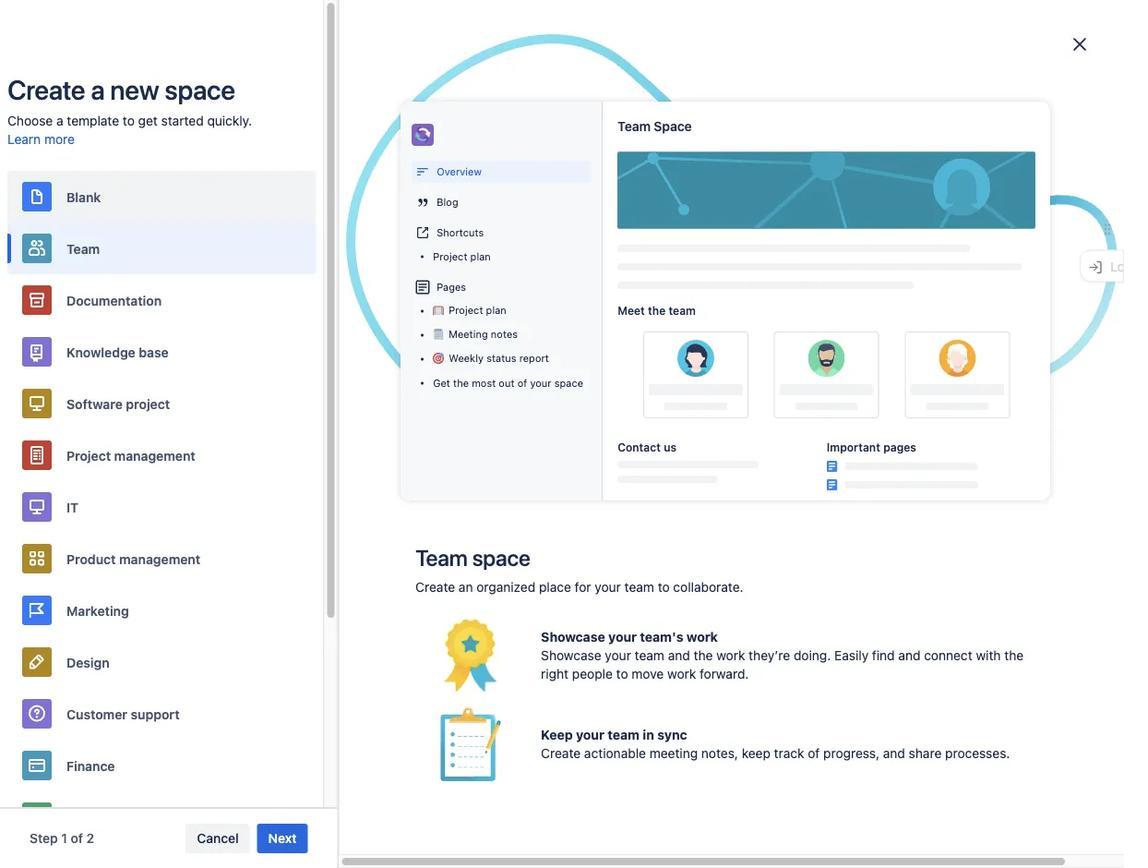 Task type: describe. For each thing, give the bounding box(es) containing it.
:sunglasses: image
[[704, 379, 728, 403]]

with
[[976, 648, 1001, 663]]

project management
[[66, 448, 196, 463]]

you for get the most out of your team space
[[319, 319, 338, 332]]

0 horizontal spatial overview
[[70, 112, 126, 127]]

your inside team space create an organized place for your team to collaborate.
[[595, 580, 621, 595]]

doing.
[[794, 648, 831, 663]]

meeting notes
[[449, 328, 518, 340]]

created by me
[[632, 100, 719, 115]]

team for space
[[618, 118, 651, 133]]

:goal: image
[[433, 305, 444, 316]]

on for worked
[[593, 100, 608, 115]]

create inside keep your team in sync create actionable meeting notes, keep track of progress, and share processes.
[[541, 746, 581, 761]]

you for my first space
[[319, 741, 338, 754]]

product management
[[66, 551, 201, 566]]

1 vertical spatial project plan
[[449, 304, 506, 316]]

team inside showcase your team's work showcase your team and the work they're doing. easily find and connect with the right people to move work forward.
[[635, 648, 664, 663]]

blog
[[437, 196, 458, 208]]

team space
[[618, 118, 692, 133]]

connect
[[924, 648, 973, 663]]

0 vertical spatial a
[[91, 74, 105, 105]]

team right 'meet'
[[669, 304, 696, 317]]

- for how-
[[375, 842, 383, 864]]

- for project
[[783, 420, 791, 441]]

your inside keep your team in sync create actionable meeting notes, keep track of progress, and share processes.
[[576, 727, 604, 743]]

knowledge base inside button
[[66, 344, 169, 360]]

get
[[138, 113, 158, 128]]

blank button
[[7, 171, 316, 223]]

from
[[477, 7, 505, 22]]

and down team's
[[668, 648, 690, 663]]

project
[[126, 396, 170, 411]]

minutes for get the most out of your team space
[[401, 319, 442, 332]]

processes.
[[945, 746, 1010, 761]]

you created 30 minutes ago for template - meeting notes
[[319, 530, 465, 543]]

shortcuts
[[437, 226, 484, 238]]

finance button
[[7, 740, 316, 792]]

my inside template - project plan my first space
[[704, 447, 720, 460]]

new
[[110, 74, 159, 105]]

step
[[30, 831, 58, 846]]

software project
[[66, 396, 170, 411]]

product management button
[[7, 533, 316, 585]]

template for template - troubleshooting article knowledge base
[[704, 631, 779, 653]]

create a new space choose a template to get started quickly. learn more
[[7, 74, 252, 147]]

minutes for template - meeting notes
[[401, 530, 442, 543]]

pages
[[884, 441, 917, 453]]

template - weekly status report my first space
[[704, 209, 962, 249]]

team inside team space create an organized place for your team to collaborate.
[[624, 580, 654, 595]]

created inside based on your responses, confluence created spaces that work for your team.
[[142, 456, 187, 471]]

created by me button
[[624, 93, 728, 123]]

finance
[[66, 758, 115, 773]]

Search field
[[774, 40, 959, 70]]

forward.
[[700, 666, 749, 682]]

keep your team in sync create actionable meeting notes, keep track of progress, and share processes.
[[541, 727, 1010, 761]]

in
[[643, 727, 654, 743]]

- for meeting
[[375, 420, 383, 441]]

contact
[[618, 441, 661, 453]]

template - project plan my first space
[[704, 420, 891, 460]]

the for get the most out of your team space my first space
[[330, 209, 356, 230]]

template
[[67, 113, 119, 128]]

quickly.
[[207, 113, 252, 128]]

documentation
[[66, 293, 162, 308]]

created
[[632, 100, 680, 115]]

product
[[66, 551, 116, 566]]

get for team
[[296, 209, 326, 230]]

find
[[872, 648, 895, 663]]

spaces
[[41, 304, 82, 316]]

first inside template - meeting notes my first space
[[315, 447, 336, 460]]

0 vertical spatial project plan
[[433, 251, 491, 263]]

of right 1
[[71, 831, 83, 846]]

and inside keep your team in sync create actionable meeting notes, keep track of progress, and share processes.
[[883, 746, 905, 761]]

my first space
[[70, 404, 154, 419]]

1 horizontal spatial recent
[[281, 62, 326, 75]]

you created 30 minutes ago for get the most out of your team space
[[319, 319, 465, 332]]

template for template - meeting notes my first space
[[296, 420, 371, 441]]

out for space
[[499, 377, 514, 389]]

plan inside template - project plan my first space
[[857, 420, 891, 441]]

sync
[[657, 727, 687, 743]]

troubleshooting
[[796, 631, 926, 653]]

you created 30 minutes ago for my first space
[[319, 741, 465, 754]]

1
[[61, 831, 67, 846]]

my inside template - meeting notes my first space
[[296, 447, 312, 460]]

base inside template - troubleshooting article knowledge base
[[765, 658, 790, 671]]

team's
[[640, 629, 683, 645]]

the for meet the team
[[648, 304, 666, 317]]

create inside banner
[[628, 47, 669, 62]]

design
[[66, 655, 110, 670]]

30 for my first space
[[384, 741, 398, 754]]

progress,
[[824, 746, 880, 761]]

notes,
[[701, 746, 738, 761]]

easily
[[835, 648, 869, 663]]

space
[[654, 118, 692, 133]]

project management button
[[7, 429, 316, 481]]

article
[[931, 631, 981, 653]]

ago for get the most out of your team space
[[446, 319, 465, 332]]

it button
[[7, 481, 316, 533]]

you for template - meeting notes
[[319, 530, 338, 543]]

knowledge inside button
[[66, 344, 136, 360]]

learn more link
[[7, 130, 75, 149]]

spaces
[[191, 456, 233, 471]]

actionable
[[584, 746, 646, 761]]

create link
[[617, 40, 680, 70]]

cancel
[[197, 831, 239, 846]]

weekly status report
[[449, 352, 549, 364]]

30 for get the most out of your team space
[[384, 319, 398, 332]]

:dart: image
[[433, 353, 444, 364]]

project inside template - project plan my first space
[[796, 420, 852, 441]]

my first space link for first
[[296, 447, 370, 460]]

marketing
[[66, 603, 129, 618]]

team inside the get the most out of your team space my first space
[[497, 209, 538, 230]]

template for template - project plan my first space
[[704, 420, 779, 441]]

to inside create a new space choose a template to get started quickly. learn more
[[123, 113, 135, 128]]

drafts
[[70, 212, 107, 227]]

recent link
[[30, 137, 251, 170]]

base inside button
[[139, 344, 169, 360]]

keep
[[541, 727, 573, 743]]

me
[[701, 100, 719, 115]]

that
[[70, 474, 94, 490]]

space inside template - project plan my first space
[[747, 447, 778, 460]]

starred
[[70, 179, 114, 194]]

meeting inside create a new space dialog
[[449, 328, 488, 340]]

started
[[161, 113, 204, 128]]

0 horizontal spatial a
[[56, 113, 63, 128]]

to inside team space create an organized place for your team to collaborate.
[[658, 580, 670, 595]]

create a new space dialog
[[0, 0, 1125, 868]]

design button
[[7, 636, 316, 688]]

john smith link
[[30, 329, 251, 362]]

does
[[309, 7, 340, 22]]

create inside team space create an organized place for your team to collaborate.
[[415, 580, 455, 595]]

team inside keep your team in sync create actionable meeting notes, keep track of progress, and share processes.
[[608, 727, 640, 743]]

worked on
[[544, 100, 608, 115]]

report inside template - weekly status report my first space
[[913, 209, 962, 230]]

page image
[[296, 168, 319, 190]]

step 1 of 2
[[30, 831, 94, 846]]

all button
[[484, 93, 528, 123]]

close image
[[1070, 33, 1092, 55]]



Task type: vqa. For each thing, say whether or not it's contained in the screenshot.
Confluence
yes



Task type: locate. For each thing, give the bounding box(es) containing it.
0 vertical spatial get
[[296, 209, 326, 230]]

invite
[[517, 47, 550, 62]]

status inside create a new space dialog
[[486, 352, 516, 364]]

overview inside create a new space dialog
[[437, 165, 482, 177]]

:goal: image
[[433, 305, 444, 316]]

most for space
[[472, 377, 496, 389]]

worked
[[544, 100, 590, 115]]

work inside based on your responses, confluence created spaces that work for your team.
[[97, 474, 126, 490]]

get for space
[[433, 377, 450, 389]]

based on your responses, confluence created spaces that work for your team.
[[70, 437, 233, 490]]

of inside the get the most out of your team space my first space
[[436, 209, 453, 230]]

template inside template - troubleshooting article knowledge base
[[704, 631, 779, 653]]

on up confluence
[[111, 437, 126, 453]]

to
[[123, 113, 135, 128], [658, 580, 670, 595], [616, 666, 628, 682], [432, 842, 448, 864]]

get down :dart: icon
[[433, 377, 450, 389]]

confluence?
[[509, 7, 585, 22]]

1 horizontal spatial on
[[593, 100, 608, 115]]

1 vertical spatial knowledge base
[[704, 842, 838, 864]]

first inside the get the most out of your team space my first space
[[315, 236, 336, 249]]

0 horizontal spatial weekly
[[449, 352, 483, 364]]

get down page "icon"
[[296, 209, 326, 230]]

1 vertical spatial team
[[66, 241, 100, 256]]

on inside button
[[593, 100, 608, 115]]

:face_with_monocle: image
[[704, 590, 728, 614], [704, 590, 728, 614]]

0 vertical spatial weekly
[[796, 209, 854, 230]]

on inside based on your responses, confluence created spaces that work for your team.
[[111, 437, 126, 453]]

0 vertical spatial team
[[618, 118, 651, 133]]

meeting inside template - meeting notes my first space
[[388, 420, 454, 441]]

1 vertical spatial knowledge
[[704, 658, 762, 671]]

management down it button
[[119, 551, 201, 566]]

2 vertical spatial team
[[415, 545, 467, 571]]

notes inside create a new space dialog
[[491, 328, 518, 340]]

work right the move
[[667, 666, 696, 682]]

your
[[344, 7, 371, 22], [457, 209, 493, 230], [530, 377, 551, 389], [129, 437, 155, 453], [150, 474, 176, 490], [595, 580, 621, 595], [608, 629, 637, 645], [605, 648, 631, 663], [576, 727, 604, 743]]

group containing overview
[[30, 103, 251, 270]]

0 vertical spatial plan
[[470, 251, 491, 263]]

template - how-to guide
[[296, 842, 498, 864]]

software project button
[[7, 378, 316, 429]]

space inside team space create an organized place for your team to collaborate.
[[472, 545, 530, 571]]

cancel button
[[186, 824, 250, 853]]

create inside create a new space choose a template to get started quickly. learn more
[[7, 74, 85, 105]]

my first space link for space
[[296, 658, 370, 671]]

status
[[859, 209, 908, 230], [486, 352, 516, 364]]

0 horizontal spatial on
[[111, 437, 126, 453]]

- inside template - project plan my first space
[[783, 420, 791, 441]]

keep
[[742, 746, 771, 761]]

more left from
[[442, 7, 473, 22]]

most
[[361, 209, 401, 230], [472, 377, 496, 389]]

0 horizontal spatial team
[[66, 241, 100, 256]]

2 vertical spatial base
[[799, 842, 838, 864]]

0 vertical spatial for
[[130, 474, 146, 490]]

how-
[[388, 842, 432, 864]]

1 vertical spatial people
[[572, 666, 613, 682]]

my first space link
[[296, 236, 370, 249], [704, 236, 778, 249], [30, 395, 251, 429], [296, 447, 370, 460], [704, 447, 778, 460], [296, 658, 370, 671]]

invite people button
[[506, 40, 606, 70]]

ago for my first space
[[446, 741, 465, 754]]

it
[[66, 499, 79, 515]]

:notepad_spiral: image
[[433, 329, 444, 340], [433, 329, 444, 340]]

template - troubleshooting article knowledge base
[[704, 631, 981, 671]]

management up team.
[[114, 448, 196, 463]]

my first space link for my
[[704, 236, 778, 249]]

tab list
[[462, 93, 728, 123]]

out inside create a new space dialog
[[499, 377, 514, 389]]

0 vertical spatial notes
[[491, 328, 518, 340]]

project up that
[[66, 448, 111, 463]]

1 vertical spatial status
[[486, 352, 516, 364]]

team down created
[[618, 118, 651, 133]]

2 horizontal spatial team
[[618, 118, 651, 133]]

1 vertical spatial on
[[111, 437, 126, 453]]

1 horizontal spatial for
[[575, 580, 591, 595]]

guide
[[453, 842, 498, 864]]

template inside template - project plan my first space
[[704, 420, 779, 441]]

meet
[[618, 304, 645, 317]]

for down project management at the left of the page
[[130, 474, 146, 490]]

project plan down the shortcuts
[[433, 251, 491, 263]]

team inside button
[[66, 241, 100, 256]]

1 horizontal spatial a
[[91, 74, 105, 105]]

1 vertical spatial base
[[765, 658, 790, 671]]

0 vertical spatial base
[[139, 344, 169, 360]]

john smith
[[70, 338, 137, 353]]

- inside template - weekly status report my first space
[[783, 209, 791, 230]]

:sunglasses: image
[[704, 379, 728, 403]]

1 horizontal spatial out
[[499, 377, 514, 389]]

get
[[296, 209, 326, 230], [433, 377, 450, 389]]

to left get
[[123, 113, 135, 128]]

for inside team space create an organized place for your team to collaborate.
[[575, 580, 591, 595]]

2 showcase from the top
[[541, 648, 601, 663]]

software
[[66, 396, 123, 411]]

ago
[[446, 319, 465, 332], [853, 319, 873, 332], [446, 530, 465, 543], [446, 741, 465, 754], [853, 741, 873, 754]]

to inside showcase your team's work showcase your team and the work they're doing. easily find and connect with the right people to move work forward.
[[616, 666, 628, 682]]

recent down template
[[70, 145, 112, 161]]

team inside team space create an organized place for your team to collaborate.
[[415, 545, 467, 571]]

templates link
[[417, 40, 491, 70]]

get inside the get the most out of your team space my first space
[[296, 209, 326, 230]]

more inside create a new space choose a template to get started quickly. learn more
[[44, 132, 75, 147]]

0 vertical spatial recent
[[281, 62, 326, 75]]

people inside button
[[553, 47, 595, 62]]

0 vertical spatial report
[[913, 209, 962, 230]]

responses,
[[159, 437, 224, 453]]

my inside the get the most out of your team space my first space
[[296, 236, 312, 249]]

a up template
[[91, 74, 105, 105]]

meeting
[[650, 746, 698, 761]]

and left share
[[883, 746, 905, 761]]

right
[[541, 666, 569, 682]]

weekly inside create a new space dialog
[[449, 352, 483, 364]]

overview link
[[30, 103, 251, 137]]

customer support button
[[7, 688, 316, 740]]

drafts link
[[30, 203, 251, 236]]

weekly inside template - weekly status report my first space
[[796, 209, 854, 230]]

:information_source: image
[[296, 801, 320, 825], [296, 801, 320, 825]]

more down choose
[[44, 132, 75, 147]]

0 vertical spatial people
[[553, 47, 595, 62]]

recent down "does"
[[281, 62, 326, 75]]

1 vertical spatial notes
[[458, 420, 503, 441]]

1 horizontal spatial report
[[913, 209, 962, 230]]

1 vertical spatial meeting
[[388, 420, 454, 441]]

0 horizontal spatial base
[[139, 344, 169, 360]]

1 horizontal spatial status
[[859, 209, 908, 230]]

1 vertical spatial showcase
[[541, 648, 601, 663]]

knowledge base button
[[7, 326, 316, 378]]

1 vertical spatial for
[[575, 580, 591, 595]]

for inside based on your responses, confluence created spaces that work for your team.
[[130, 474, 146, 490]]

2 vertical spatial knowledge
[[704, 842, 795, 864]]

space inside create a new space choose a template to get started quickly. learn more
[[165, 74, 235, 105]]

your inside the get the most out of your team space my first space
[[457, 209, 493, 230]]

template
[[704, 209, 779, 230], [296, 420, 371, 441], [704, 420, 779, 441], [704, 631, 779, 653], [296, 842, 371, 864]]

0 horizontal spatial out
[[406, 209, 432, 230]]

0 horizontal spatial report
[[519, 352, 549, 364]]

- inside template - troubleshooting article knowledge base
[[783, 631, 791, 653]]

0 horizontal spatial for
[[130, 474, 146, 490]]

most inside create a new space dialog
[[472, 377, 496, 389]]

1 vertical spatial report
[[519, 352, 549, 364]]

1 horizontal spatial base
[[765, 658, 790, 671]]

0 vertical spatial overview
[[70, 112, 126, 127]]

my inside template - weekly status report my first space
[[704, 236, 720, 249]]

knowledge base
[[66, 344, 169, 360], [704, 842, 838, 864]]

project left pages
[[796, 420, 852, 441]]

next
[[268, 831, 297, 846]]

0 horizontal spatial recent
[[70, 145, 112, 161]]

people right right
[[572, 666, 613, 682]]

create down keep
[[541, 746, 581, 761]]

team right the shortcuts
[[497, 209, 538, 230]]

overview down new
[[70, 112, 126, 127]]

30 for template - meeting notes
[[384, 530, 398, 543]]

- for troubleshooting
[[783, 631, 791, 653]]

contact us
[[618, 441, 677, 453]]

1 horizontal spatial weekly
[[796, 209, 854, 230]]

overview up blog
[[437, 165, 482, 177]]

team up team's
[[624, 580, 654, 595]]

team left need
[[374, 7, 405, 22]]

project inside project management button
[[66, 448, 111, 463]]

customer support
[[66, 706, 180, 722]]

documentation button
[[7, 274, 316, 326]]

work up the forward. at the bottom of the page
[[716, 648, 745, 663]]

2 horizontal spatial base
[[799, 842, 838, 864]]

template for template - weekly status report my first space
[[704, 209, 779, 230]]

0 vertical spatial on
[[593, 100, 608, 115]]

out left the shortcuts
[[406, 209, 432, 230]]

people
[[553, 47, 595, 62], [572, 666, 613, 682]]

create
[[628, 47, 669, 62], [7, 74, 85, 105], [415, 580, 455, 595], [541, 746, 581, 761]]

by
[[683, 100, 697, 115]]

marketing button
[[7, 585, 316, 636]]

- inside template - meeting notes my first space
[[375, 420, 383, 441]]

based
[[70, 437, 107, 453]]

team.
[[179, 474, 213, 490]]

management for product management
[[119, 551, 201, 566]]

banner
[[0, 29, 1125, 81]]

to left guide
[[432, 842, 448, 864]]

my first space my first space
[[296, 631, 410, 671]]

0 vertical spatial knowledge
[[66, 344, 136, 360]]

work down confluence
[[97, 474, 126, 490]]

1 horizontal spatial team
[[415, 545, 467, 571]]

learn
[[7, 132, 41, 147]]

to left the move
[[616, 666, 628, 682]]

1 horizontal spatial get
[[433, 377, 450, 389]]

ago for template - meeting notes
[[446, 530, 465, 543]]

1 vertical spatial out
[[499, 377, 514, 389]]

minutes for my first space
[[401, 741, 442, 754]]

team up the move
[[635, 648, 664, 663]]

smith
[[103, 338, 137, 353]]

for right place
[[575, 580, 591, 595]]

tab list containing all
[[462, 93, 728, 123]]

1 vertical spatial most
[[472, 377, 496, 389]]

create up choose
[[7, 74, 85, 105]]

0 vertical spatial knowledge base
[[66, 344, 169, 360]]

30
[[384, 319, 398, 332], [792, 319, 806, 332], [384, 530, 398, 543], [384, 741, 398, 754], [792, 741, 806, 754]]

1 vertical spatial management
[[119, 551, 201, 566]]

status inside template - weekly status report my first space
[[859, 209, 908, 230]]

template for template - how-to guide
[[296, 842, 371, 864]]

on right worked
[[593, 100, 608, 115]]

1 vertical spatial more
[[44, 132, 75, 147]]

most left the shortcuts
[[361, 209, 401, 230]]

showcase your team's work showcase your team and the work they're doing. easily find and connect with the right people to move work forward.
[[541, 629, 1024, 682]]

template - meeting notes my first space
[[296, 420, 503, 460]]

place
[[539, 580, 571, 595]]

a
[[91, 74, 105, 105], [56, 113, 63, 128]]

list image
[[1032, 101, 1050, 114]]

meeting
[[449, 328, 488, 340], [388, 420, 454, 441]]

0 horizontal spatial status
[[486, 352, 516, 364]]

1 horizontal spatial overview
[[437, 165, 482, 177]]

cards image
[[1000, 96, 1022, 118]]

1 vertical spatial plan
[[486, 304, 506, 316]]

and
[[668, 648, 690, 663], [899, 648, 921, 663], [883, 746, 905, 761]]

of right track
[[808, 746, 820, 761]]

create left "an"
[[415, 580, 455, 595]]

showcase
[[541, 629, 605, 645], [541, 648, 601, 663]]

1 vertical spatial weekly
[[449, 352, 483, 364]]

0 horizontal spatial more
[[44, 132, 75, 147]]

and right find
[[899, 648, 921, 663]]

on for based
[[111, 437, 126, 453]]

team up "an"
[[415, 545, 467, 571]]

1 horizontal spatial knowledge base
[[704, 842, 838, 864]]

does your team need more from confluence?
[[309, 7, 589, 22]]

team up actionable at the bottom right
[[608, 727, 640, 743]]

out inside the get the most out of your team space my first space
[[406, 209, 432, 230]]

2 vertical spatial plan
[[857, 420, 891, 441]]

to left collaborate.
[[658, 580, 670, 595]]

Filter by title field
[[305, 95, 460, 121]]

notes up weekly status report
[[491, 328, 518, 340]]

1 showcase from the top
[[541, 629, 605, 645]]

of down blog
[[436, 209, 453, 230]]

space inside template - weekly status report my first space
[[747, 236, 778, 249]]

a up learn more link at the left of page
[[56, 113, 63, 128]]

notes down get the most out of your space
[[458, 420, 503, 441]]

most inside the get the most out of your team space my first space
[[361, 209, 401, 230]]

1 vertical spatial get
[[433, 377, 450, 389]]

first inside template - project plan my first space
[[723, 447, 744, 460]]

team
[[374, 7, 405, 22], [497, 209, 538, 230], [669, 304, 696, 317], [624, 580, 654, 595], [635, 648, 664, 663], [608, 727, 640, 743]]

0 vertical spatial showcase
[[541, 629, 605, 645]]

people inside showcase your team's work showcase your team and the work they're doing. easily find and connect with the right people to move work forward.
[[572, 666, 613, 682]]

project plan
[[433, 251, 491, 263], [449, 304, 506, 316]]

my first space link for your
[[296, 236, 370, 249]]

knowledge inside template - troubleshooting article knowledge base
[[704, 658, 762, 671]]

0 vertical spatial out
[[406, 209, 432, 230]]

space inside template - meeting notes my first space
[[339, 447, 370, 460]]

out down weekly status report
[[499, 377, 514, 389]]

0 vertical spatial most
[[361, 209, 401, 230]]

team down drafts
[[66, 241, 100, 256]]

the inside the get the most out of your team space my first space
[[330, 209, 356, 230]]

1 horizontal spatial most
[[472, 377, 496, 389]]

recent
[[281, 62, 326, 75], [70, 145, 112, 161]]

get the most out of your team space my first space
[[296, 209, 591, 249]]

work right team's
[[687, 629, 718, 645]]

invite people
[[517, 47, 595, 62]]

management for project management
[[114, 448, 196, 463]]

an
[[459, 580, 473, 595]]

confluence
[[70, 456, 138, 471]]

:dart: image
[[433, 353, 444, 364]]

create up created
[[628, 47, 669, 62]]

0 vertical spatial meeting
[[449, 328, 488, 340]]

more
[[442, 7, 473, 22], [44, 132, 75, 147]]

banner containing templates
[[0, 29, 1125, 81]]

of inside keep your team in sync create actionable meeting notes, keep track of progress, and share processes.
[[808, 746, 820, 761]]

move
[[632, 666, 664, 682]]

report inside create a new space dialog
[[519, 352, 549, 364]]

get inside create a new space dialog
[[433, 377, 450, 389]]

us
[[664, 441, 677, 453]]

template inside template - meeting notes my first space
[[296, 420, 371, 441]]

my
[[296, 236, 312, 249], [704, 236, 720, 249], [70, 404, 88, 419], [296, 447, 312, 460], [704, 447, 720, 460], [296, 631, 321, 653], [296, 658, 312, 671]]

project down the shortcuts
[[433, 251, 467, 263]]

customer
[[66, 706, 127, 722]]

pages
[[437, 281, 466, 293]]

share
[[909, 746, 942, 761]]

people right invite
[[553, 47, 595, 62]]

most down weekly status report
[[472, 377, 496, 389]]

get the most out of your space
[[433, 377, 583, 389]]

0 vertical spatial status
[[859, 209, 908, 230]]

project right :goal: image
[[449, 304, 483, 316]]

0 vertical spatial more
[[442, 7, 473, 22]]

group
[[30, 103, 251, 270]]

out for team
[[406, 209, 432, 230]]

team for space
[[415, 545, 467, 571]]

0 horizontal spatial knowledge base
[[66, 344, 169, 360]]

they're
[[749, 648, 790, 663]]

of down weekly status report
[[517, 377, 527, 389]]

1 vertical spatial recent
[[70, 145, 112, 161]]

the
[[330, 209, 356, 230], [648, 304, 666, 317], [453, 377, 469, 389], [694, 648, 713, 663], [1005, 648, 1024, 663]]

0 vertical spatial management
[[114, 448, 196, 463]]

0 horizontal spatial get
[[296, 209, 326, 230]]

project plan up meeting notes
[[449, 304, 506, 316]]

template inside template - weekly status report my first space
[[704, 209, 779, 230]]

1 vertical spatial overview
[[437, 165, 482, 177]]

1 vertical spatial a
[[56, 113, 63, 128]]

knowledge base, starred image
[[41, 369, 59, 388]]

the for get the most out of your space
[[453, 377, 469, 389]]

tasks
[[70, 245, 104, 260]]

1 horizontal spatial more
[[442, 7, 473, 22]]

0
[[117, 247, 124, 260]]

0 horizontal spatial most
[[361, 209, 401, 230]]

- for weekly
[[783, 209, 791, 230]]

most for team
[[361, 209, 401, 230]]

first inside template - weekly status report my first space
[[723, 236, 744, 249]]

notes inside template - meeting notes my first space
[[458, 420, 503, 441]]



